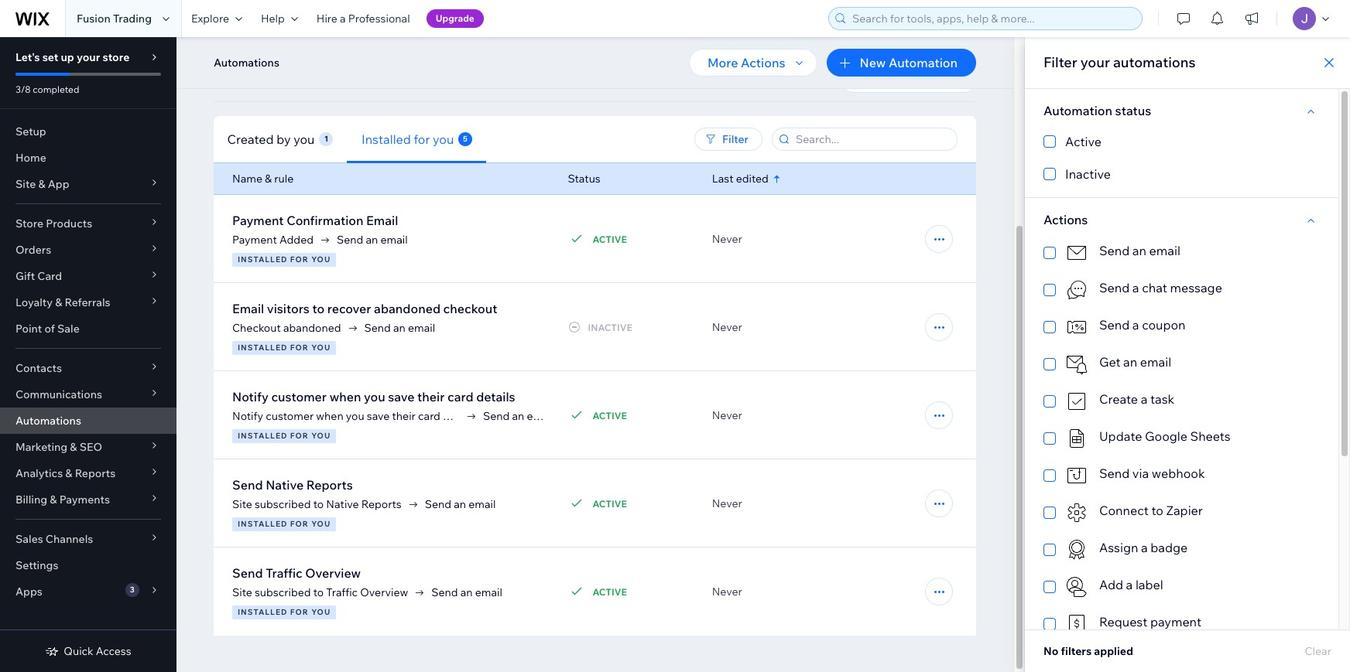 Task type: vqa. For each thing, say whether or not it's contained in the screenshot.


Task type: describe. For each thing, give the bounding box(es) containing it.
of
[[44, 322, 55, 336]]

never for send traffic overview
[[712, 585, 742, 599]]

point of sale link
[[0, 316, 177, 342]]

you for confirmation
[[311, 255, 331, 265]]

Send a coupon checkbox
[[1044, 316, 1320, 339]]

email for email visitors to recover abandoned checkout
[[408, 321, 435, 335]]

explore
[[191, 12, 229, 26]]

1 vertical spatial automation
[[1044, 103, 1113, 118]]

status
[[568, 172, 601, 186]]

create a task
[[1100, 392, 1175, 407]]

send native reports
[[232, 478, 353, 493]]

let's
[[15, 50, 40, 64]]

1 horizontal spatial abandoned
[[374, 301, 441, 317]]

category image for update google sheets
[[1066, 427, 1089, 451]]

manage
[[856, 74, 897, 88]]

1 vertical spatial details
[[443, 410, 477, 424]]

1 vertical spatial abandoned
[[283, 321, 341, 335]]

created
[[228, 131, 274, 147]]

send inside send a chat message checkbox
[[1100, 280, 1130, 296]]

active for send traffic overview
[[593, 587, 627, 598]]

send an email inside checkbox
[[1100, 243, 1181, 259]]

send an email for notify customer when you save their card details
[[483, 410, 554, 424]]

1 vertical spatial actions
[[1044, 212, 1088, 228]]

get an email
[[1100, 355, 1172, 370]]

category image for request payment
[[1066, 613, 1089, 637]]

& for billing
[[50, 493, 57, 507]]

loyalty & referrals
[[15, 296, 110, 310]]

payment
[[1151, 615, 1202, 630]]

for for native
[[290, 520, 309, 530]]

0 vertical spatial customer
[[271, 390, 327, 405]]

filter button
[[695, 128, 763, 151]]

installed for you for confirmation
[[238, 255, 331, 265]]

assign
[[1100, 540, 1139, 556]]

a for professional
[[340, 12, 346, 26]]

contacts
[[15, 362, 62, 376]]

billing & payments
[[15, 493, 110, 507]]

site subscribed to traffic overview
[[232, 586, 408, 600]]

apps
[[15, 585, 42, 599]]

email for send traffic overview
[[475, 586, 503, 600]]

1 horizontal spatial your
[[1081, 53, 1110, 71]]

store
[[103, 50, 130, 64]]

3/8 completed
[[15, 84, 79, 95]]

checkout
[[443, 301, 497, 317]]

a for task
[[1141, 392, 1148, 407]]

installed for you for traffic
[[238, 608, 331, 618]]

send a coupon
[[1100, 317, 1186, 333]]

0 vertical spatial automations
[[1113, 53, 1196, 71]]

to for reports
[[313, 498, 324, 512]]

send inside send an email checkbox
[[1100, 243, 1130, 259]]

sale
[[57, 322, 80, 336]]

webhook
[[1152, 466, 1205, 482]]

automations for 'automations' link
[[15, 414, 81, 428]]

google
[[1145, 429, 1188, 444]]

you for traffic
[[311, 608, 331, 618]]

sales channels
[[15, 533, 93, 547]]

category image for add a label
[[1066, 576, 1089, 599]]

& for name
[[265, 172, 272, 186]]

installed for traffic
[[238, 608, 288, 618]]

settings link
[[0, 553, 177, 579]]

edited
[[736, 172, 769, 186]]

more actions button
[[689, 49, 818, 77]]

reports for send native reports
[[306, 478, 353, 493]]

set
[[42, 50, 58, 64]]

gift card
[[15, 269, 62, 283]]

card
[[37, 269, 62, 283]]

an for send native reports
[[454, 498, 466, 512]]

site subscribed to native reports
[[232, 498, 402, 512]]

actions inside dropdown button
[[741, 55, 786, 70]]

1 horizontal spatial their
[[417, 390, 445, 405]]

for for traffic
[[290, 608, 309, 618]]

update
[[1100, 429, 1142, 444]]

setup link
[[0, 118, 177, 145]]

1 your from the left
[[214, 74, 244, 92]]

seo
[[80, 441, 102, 455]]

send inside "send a coupon" option
[[1100, 317, 1130, 333]]

an for payment confirmation email
[[366, 233, 378, 247]]

to for abandoned
[[312, 301, 325, 317]]

setup
[[15, 125, 46, 139]]

1 vertical spatial traffic
[[326, 586, 358, 600]]

automation status
[[1044, 103, 1152, 118]]

message
[[1170, 280, 1223, 296]]

payment for payment confirmation email
[[232, 213, 284, 228]]

store products button
[[0, 211, 177, 237]]

1 notify customer when you save their card details from the top
[[232, 390, 515, 405]]

up
[[61, 50, 74, 64]]

connect to zapier
[[1100, 503, 1203, 519]]

an inside checkbox
[[1133, 243, 1147, 259]]

home
[[15, 151, 46, 165]]

sheets
[[1191, 429, 1231, 444]]

Request payment checkbox
[[1044, 613, 1320, 637]]

installed
[[362, 131, 411, 147]]

installed for you for visitors
[[238, 343, 331, 353]]

send traffic overview
[[232, 566, 361, 582]]

loyalty
[[15, 296, 53, 310]]

site for send native reports
[[232, 498, 252, 512]]

last edited
[[712, 172, 769, 186]]

2 notify from the top
[[232, 410, 263, 424]]

1 vertical spatial overview
[[360, 586, 408, 600]]

you for customer
[[311, 431, 331, 441]]

payment added
[[232, 233, 314, 247]]

orders
[[15, 243, 51, 257]]

connect
[[1100, 503, 1149, 519]]

a for chat
[[1133, 280, 1140, 296]]

hire a professional
[[317, 12, 410, 26]]

send an email for send native reports
[[425, 498, 496, 512]]

an inside "option"
[[1124, 355, 1138, 370]]

assign a badge
[[1100, 540, 1188, 556]]

get
[[1100, 355, 1121, 370]]

subscribed for native
[[255, 498, 311, 512]]

0 vertical spatial save
[[388, 390, 415, 405]]

site inside 'dropdown button'
[[15, 177, 36, 191]]

gift
[[15, 269, 35, 283]]

quotas
[[925, 74, 963, 88]]

email inside "option"
[[1140, 355, 1172, 370]]

site for send traffic overview
[[232, 586, 252, 600]]

hire
[[317, 12, 338, 26]]

never for notify customer when you save their card details
[[712, 409, 742, 423]]

subscribed for traffic
[[255, 586, 311, 600]]

3
[[130, 585, 135, 595]]

no
[[1044, 645, 1059, 659]]

email inside checkbox
[[1150, 243, 1181, 259]]

never for payment confirmation email
[[712, 232, 742, 246]]

an for send traffic overview
[[461, 586, 473, 600]]

payment for payment added
[[232, 233, 277, 247]]

quick access
[[64, 645, 131, 659]]

to for overview
[[313, 586, 324, 600]]

marketing & seo button
[[0, 434, 177, 461]]

app
[[48, 177, 69, 191]]

orders button
[[0, 237, 177, 263]]

active for send native reports
[[593, 498, 627, 510]]

active
[[1066, 134, 1102, 149]]

sales channels button
[[0, 527, 177, 553]]

analytics & reports
[[15, 467, 116, 481]]

installed for visitors
[[238, 343, 288, 353]]

applied
[[1094, 645, 1134, 659]]

access
[[96, 645, 131, 659]]

fusion trading
[[77, 12, 152, 26]]

category image for send a chat message
[[1066, 279, 1089, 302]]

point of sale
[[15, 322, 80, 336]]

3/8
[[15, 84, 31, 95]]

created by you
[[228, 131, 315, 147]]

let's set up your store
[[15, 50, 130, 64]]

more actions
[[708, 55, 786, 70]]

status
[[1116, 103, 1152, 118]]



Task type: locate. For each thing, give the bounding box(es) containing it.
0 vertical spatial native
[[266, 478, 304, 493]]

email for send native reports
[[469, 498, 496, 512]]

for for customer
[[290, 431, 309, 441]]

reports inside 'popup button'
[[75, 467, 116, 481]]

help button
[[252, 0, 307, 37]]

send an email for email visitors to recover abandoned checkout
[[364, 321, 435, 335]]

0 horizontal spatial email
[[232, 301, 264, 317]]

automations up your automations
[[214, 56, 279, 70]]

new automation button
[[827, 49, 976, 77]]

automations up status
[[1113, 53, 1196, 71]]

automations
[[214, 56, 279, 70], [15, 414, 81, 428]]

your down the new automation
[[899, 74, 923, 88]]

never for send native reports
[[712, 497, 742, 511]]

filters
[[1061, 645, 1092, 659]]

Get an email checkbox
[[1044, 353, 1320, 376]]

a for coupon
[[1133, 317, 1140, 333]]

1 vertical spatial notify customer when you save their card details
[[232, 410, 477, 424]]

email visitors to recover abandoned checkout
[[232, 301, 497, 317]]

category image for send via webhook
[[1066, 465, 1089, 488]]

1 vertical spatial customer
[[266, 410, 314, 424]]

a for label
[[1126, 578, 1133, 593]]

3 installed for you from the top
[[238, 431, 331, 441]]

0 vertical spatial actions
[[741, 55, 786, 70]]

communications button
[[0, 382, 177, 408]]

3 category image from the top
[[1066, 465, 1089, 488]]

0 vertical spatial abandoned
[[374, 301, 441, 317]]

automation up active
[[1044, 103, 1113, 118]]

checkout abandoned
[[232, 321, 341, 335]]

you for visitors
[[311, 343, 331, 353]]

category image for send a coupon
[[1066, 316, 1089, 339]]

Active checkbox
[[1044, 132, 1320, 151]]

1 vertical spatial card
[[418, 410, 441, 424]]

automations inside button
[[214, 56, 279, 70]]

name
[[232, 172, 262, 186]]

0 horizontal spatial filter
[[722, 132, 749, 146]]

an for notify customer when you save their card details
[[512, 410, 524, 424]]

installed down send traffic overview
[[238, 608, 288, 618]]

your up the created
[[214, 74, 244, 92]]

native down send native reports
[[326, 498, 359, 512]]

4 you from the top
[[311, 520, 331, 530]]

3 category image from the top
[[1066, 353, 1089, 376]]

manage your quotas button
[[842, 70, 976, 93]]

email for notify customer when you save their card details
[[527, 410, 554, 424]]

for for confirmation
[[290, 255, 309, 265]]

3 for from the top
[[290, 431, 309, 441]]

quick access button
[[45, 645, 131, 659]]

0 vertical spatial payment
[[232, 213, 284, 228]]

2 subscribed from the top
[[255, 586, 311, 600]]

inactive
[[588, 322, 632, 333]]

to down send traffic overview
[[313, 586, 324, 600]]

4 installed from the top
[[238, 520, 288, 530]]

added
[[280, 233, 314, 247]]

category image for get an email
[[1066, 353, 1089, 376]]

5 installed from the top
[[238, 608, 288, 618]]

coupon
[[1142, 317, 1186, 333]]

sales
[[15, 533, 43, 547]]

& for analytics
[[65, 467, 72, 481]]

1 vertical spatial email
[[232, 301, 264, 317]]

for
[[414, 131, 430, 147]]

5 category image from the top
[[1066, 576, 1089, 599]]

2 installed for you from the top
[[238, 343, 331, 353]]

loyalty & referrals button
[[0, 290, 177, 316]]

installed up send native reports
[[238, 431, 288, 441]]

1 horizontal spatial native
[[326, 498, 359, 512]]

& inside 'dropdown button'
[[38, 177, 45, 191]]

2 category image from the top
[[1066, 427, 1089, 451]]

reports for analytics & reports
[[75, 467, 116, 481]]

never for email visitors to recover abandoned checkout
[[712, 321, 742, 335]]

Update Google Sheets checkbox
[[1044, 427, 1320, 451]]

you for native
[[311, 520, 331, 530]]

0 vertical spatial automation
[[889, 55, 958, 70]]

tab list containing created by you
[[214, 116, 601, 163]]

installed for you down the site subscribed to native reports
[[238, 520, 331, 530]]

1 notify from the top
[[232, 390, 269, 405]]

billing & payments button
[[0, 487, 177, 513]]

3 installed from the top
[[238, 431, 288, 441]]

1 installed for you from the top
[[238, 255, 331, 265]]

traffic up site subscribed to traffic overview
[[266, 566, 303, 582]]

1 vertical spatial site
[[232, 498, 252, 512]]

your automations
[[214, 74, 331, 92]]

their
[[417, 390, 445, 405], [392, 410, 416, 424]]

category image for assign a badge
[[1066, 539, 1089, 562]]

channels
[[46, 533, 93, 547]]

0 horizontal spatial traffic
[[266, 566, 303, 582]]

reports
[[75, 467, 116, 481], [306, 478, 353, 493], [361, 498, 402, 512]]

a right hire
[[340, 12, 346, 26]]

Assign a badge checkbox
[[1044, 539, 1320, 562]]

list
[[214, 0, 1326, 42]]

site down home
[[15, 177, 36, 191]]

1 horizontal spatial your
[[899, 74, 923, 88]]

Add a label checkbox
[[1044, 576, 1320, 599]]

filter up automation status on the right top
[[1044, 53, 1078, 71]]

site & app button
[[0, 171, 177, 197]]

your right up
[[77, 50, 100, 64]]

trading
[[113, 12, 152, 26]]

filter your automations
[[1044, 53, 1196, 71]]

abandoned down visitors
[[283, 321, 341, 335]]

0 vertical spatial overview
[[305, 566, 361, 582]]

customer up send native reports
[[266, 410, 314, 424]]

0 horizontal spatial your
[[77, 50, 100, 64]]

2 vertical spatial site
[[232, 586, 252, 600]]

4 category image from the top
[[1066, 390, 1089, 414]]

native up the site subscribed to native reports
[[266, 478, 304, 493]]

subscribed down send traffic overview
[[255, 586, 311, 600]]

& for loyalty
[[55, 296, 62, 310]]

0 vertical spatial card
[[448, 390, 474, 405]]

actions down inactive
[[1044, 212, 1088, 228]]

1 active from the top
[[593, 233, 627, 245]]

automations link
[[0, 408, 177, 434]]

site down send traffic overview
[[232, 586, 252, 600]]

email
[[381, 233, 408, 247], [1150, 243, 1181, 259], [408, 321, 435, 335], [1140, 355, 1172, 370], [527, 410, 554, 424], [469, 498, 496, 512], [475, 586, 503, 600]]

email for payment confirmation email
[[381, 233, 408, 247]]

for down site subscribed to traffic overview
[[290, 608, 309, 618]]

automations for the automations button
[[214, 56, 279, 70]]

5 for from the top
[[290, 608, 309, 618]]

email right confirmation
[[366, 213, 398, 228]]

abandoned right recover at the top of page
[[374, 301, 441, 317]]

add
[[1100, 578, 1124, 593]]

2 payment from the top
[[232, 233, 277, 247]]

1
[[325, 134, 329, 144]]

0 horizontal spatial actions
[[741, 55, 786, 70]]

for up send native reports
[[290, 431, 309, 441]]

& right the billing
[[50, 493, 57, 507]]

filter for filter
[[722, 132, 749, 146]]

payment left added on the top of page
[[232, 233, 277, 247]]

4 category image from the top
[[1066, 502, 1089, 525]]

recover
[[327, 301, 371, 317]]

2 your from the left
[[899, 74, 923, 88]]

0 horizontal spatial card
[[418, 410, 441, 424]]

4 active from the top
[[593, 587, 627, 598]]

by
[[277, 131, 291, 147]]

active
[[593, 233, 627, 245], [593, 410, 627, 422], [593, 498, 627, 510], [593, 587, 627, 598]]

1 horizontal spatial filter
[[1044, 53, 1078, 71]]

to right visitors
[[312, 301, 325, 317]]

1 for from the top
[[290, 255, 309, 265]]

for down added on the top of page
[[290, 255, 309, 265]]

Search for tools, apps, help & more... field
[[848, 8, 1138, 29]]

email
[[366, 213, 398, 228], [232, 301, 264, 317]]

a inside option
[[1133, 317, 1140, 333]]

billing
[[15, 493, 47, 507]]

to left the zapier
[[1152, 503, 1164, 519]]

Inactive checkbox
[[1044, 165, 1320, 184]]

payment up payment added
[[232, 213, 284, 228]]

tab list
[[214, 116, 601, 163]]

& up billing & payments
[[65, 467, 72, 481]]

upgrade button
[[426, 9, 484, 28]]

4 never from the top
[[712, 497, 742, 511]]

category image for send an email
[[1066, 242, 1089, 265]]

never
[[712, 232, 742, 246], [712, 321, 742, 335], [712, 409, 742, 423], [712, 497, 742, 511], [712, 585, 742, 599]]

installed for you up send native reports
[[238, 431, 331, 441]]

1 horizontal spatial card
[[448, 390, 474, 405]]

quick
[[64, 645, 93, 659]]

1 vertical spatial filter
[[722, 132, 749, 146]]

1 vertical spatial notify
[[232, 410, 263, 424]]

last
[[712, 172, 734, 186]]

when
[[330, 390, 361, 405], [316, 410, 344, 424]]

5 installed for you from the top
[[238, 608, 331, 618]]

send an email for send traffic overview
[[431, 586, 503, 600]]

task
[[1151, 392, 1175, 407]]

Create a task checkbox
[[1044, 390, 1320, 414]]

2 category image from the top
[[1066, 316, 1089, 339]]

0 horizontal spatial reports
[[75, 467, 116, 481]]

2 horizontal spatial reports
[[361, 498, 402, 512]]

0 vertical spatial details
[[476, 390, 515, 405]]

installed for you down send traffic overview
[[238, 608, 331, 618]]

you down site subscribed to traffic overview
[[311, 608, 331, 618]]

a for badge
[[1141, 540, 1148, 556]]

1 subscribed from the top
[[255, 498, 311, 512]]

your inside sidebar element
[[77, 50, 100, 64]]

1 horizontal spatial automations
[[1113, 53, 1196, 71]]

0 vertical spatial when
[[330, 390, 361, 405]]

rule
[[274, 172, 294, 186]]

3 never from the top
[[712, 409, 742, 423]]

subscribed
[[255, 498, 311, 512], [255, 586, 311, 600]]

1 horizontal spatial automation
[[1044, 103, 1113, 118]]

2 notify customer when you save their card details from the top
[[232, 410, 477, 424]]

1 installed from the top
[[238, 255, 288, 265]]

automation inside button
[[889, 55, 958, 70]]

3 active from the top
[[593, 498, 627, 510]]

0 horizontal spatial automations
[[15, 414, 81, 428]]

for for visitors
[[290, 343, 309, 353]]

0 vertical spatial email
[[366, 213, 398, 228]]

1 vertical spatial when
[[316, 410, 344, 424]]

you up send native reports
[[311, 431, 331, 441]]

5
[[463, 134, 468, 144]]

Send a chat message checkbox
[[1044, 279, 1320, 302]]

your
[[214, 74, 244, 92], [899, 74, 923, 88]]

automations inside 'automations' link
[[15, 414, 81, 428]]

& for site
[[38, 177, 45, 191]]

send an email for payment confirmation email
[[337, 233, 408, 247]]

5 category image from the top
[[1066, 539, 1089, 562]]

for
[[290, 255, 309, 265], [290, 343, 309, 353], [290, 431, 309, 441], [290, 520, 309, 530], [290, 608, 309, 618]]

a left chat
[[1133, 280, 1140, 296]]

3 you from the top
[[311, 431, 331, 441]]

2 installed from the top
[[238, 343, 288, 353]]

1 vertical spatial their
[[392, 410, 416, 424]]

1 vertical spatial automations
[[15, 414, 81, 428]]

to down send native reports
[[313, 498, 324, 512]]

& left 'seo'
[[70, 441, 77, 455]]

filter up last edited
[[722, 132, 749, 146]]

6 category image from the top
[[1066, 613, 1089, 637]]

help
[[261, 12, 285, 26]]

you down the checkout abandoned
[[311, 343, 331, 353]]

a left coupon
[[1133, 317, 1140, 333]]

installed down payment added
[[238, 255, 288, 265]]

& inside popup button
[[50, 493, 57, 507]]

request
[[1100, 615, 1148, 630]]

confirmation
[[287, 213, 364, 228]]

5 never from the top
[[712, 585, 742, 599]]

0 horizontal spatial native
[[266, 478, 304, 493]]

1 vertical spatial subscribed
[[255, 586, 311, 600]]

settings
[[15, 559, 58, 573]]

site down send native reports
[[232, 498, 252, 512]]

1 never from the top
[[712, 232, 742, 246]]

category image
[[1066, 279, 1089, 302], [1066, 316, 1089, 339], [1066, 353, 1089, 376], [1066, 390, 1089, 414], [1066, 539, 1089, 562]]

1 horizontal spatial automations
[[214, 56, 279, 70]]

Connect to Zapier checkbox
[[1044, 502, 1320, 525]]

send inside send via webhook checkbox
[[1100, 466, 1130, 482]]

an
[[366, 233, 378, 247], [1133, 243, 1147, 259], [393, 321, 406, 335], [1124, 355, 1138, 370], [512, 410, 524, 424], [454, 498, 466, 512], [461, 586, 473, 600]]

5 you from the top
[[311, 608, 331, 618]]

1 you from the top
[[311, 255, 331, 265]]

installed for you
[[238, 255, 331, 265], [238, 343, 331, 353], [238, 431, 331, 441], [238, 520, 331, 530], [238, 608, 331, 618]]

visitors
[[267, 301, 310, 317]]

installed for you for customer
[[238, 431, 331, 441]]

automations up by
[[247, 74, 331, 92]]

your up automation status on the right top
[[1081, 53, 1110, 71]]

category image for connect to zapier
[[1066, 502, 1089, 525]]

you down the site subscribed to native reports
[[311, 520, 331, 530]]

checkout
[[232, 321, 281, 335]]

you down added on the top of page
[[311, 255, 331, 265]]

automation up manage your quotas
[[889, 55, 958, 70]]

sidebar element
[[0, 37, 177, 673]]

referrals
[[65, 296, 110, 310]]

zapier
[[1166, 503, 1203, 519]]

1 horizontal spatial traffic
[[326, 586, 358, 600]]

0 vertical spatial traffic
[[266, 566, 303, 582]]

email up checkout on the left top of page
[[232, 301, 264, 317]]

send
[[337, 233, 363, 247], [1100, 243, 1130, 259], [1100, 280, 1130, 296], [1100, 317, 1130, 333], [364, 321, 391, 335], [483, 410, 510, 424], [1100, 466, 1130, 482], [232, 478, 263, 493], [425, 498, 452, 512], [232, 566, 263, 582], [431, 586, 458, 600]]

for down the checkout abandoned
[[290, 343, 309, 353]]

0 vertical spatial automations
[[214, 56, 279, 70]]

installed for you down payment added
[[238, 255, 331, 265]]

1 payment from the top
[[232, 213, 284, 228]]

0 vertical spatial notify customer when you save their card details
[[232, 390, 515, 405]]

a right add
[[1126, 578, 1133, 593]]

request payment
[[1100, 615, 1202, 630]]

active for payment confirmation email
[[593, 233, 627, 245]]

installed down send native reports
[[238, 520, 288, 530]]

actions
[[741, 55, 786, 70], [1044, 212, 1088, 228]]

a left badge
[[1141, 540, 1148, 556]]

2 for from the top
[[290, 343, 309, 353]]

traffic down send traffic overview
[[326, 586, 358, 600]]

0 horizontal spatial your
[[214, 74, 244, 92]]

2 you from the top
[[311, 343, 331, 353]]

Send an email checkbox
[[1044, 242, 1320, 265]]

inactive
[[1066, 166, 1111, 182]]

installed for you down the checkout abandoned
[[238, 343, 331, 353]]

your inside button
[[899, 74, 923, 88]]

upgrade
[[436, 12, 475, 24]]

to inside option
[[1152, 503, 1164, 519]]

installed for native
[[238, 520, 288, 530]]

products
[[46, 217, 92, 231]]

notify
[[232, 390, 269, 405], [232, 410, 263, 424]]

category image
[[1066, 242, 1089, 265], [1066, 427, 1089, 451], [1066, 465, 1089, 488], [1066, 502, 1089, 525], [1066, 576, 1089, 599], [1066, 613, 1089, 637]]

installed for confirmation
[[238, 255, 288, 265]]

0 vertical spatial filter
[[1044, 53, 1078, 71]]

gift card button
[[0, 263, 177, 290]]

automations
[[1113, 53, 1196, 71], [247, 74, 331, 92]]

completed
[[33, 84, 79, 95]]

filter inside button
[[722, 132, 749, 146]]

installed down checkout on the left top of page
[[238, 343, 288, 353]]

& left rule
[[265, 172, 272, 186]]

0 vertical spatial their
[[417, 390, 445, 405]]

active for notify customer when you save their card details
[[593, 410, 627, 422]]

no filters applied
[[1044, 645, 1134, 659]]

an for email visitors to recover abandoned checkout
[[393, 321, 406, 335]]

0 horizontal spatial their
[[392, 410, 416, 424]]

a left task
[[1141, 392, 1148, 407]]

create
[[1100, 392, 1138, 407]]

4 for from the top
[[290, 520, 309, 530]]

0 vertical spatial subscribed
[[255, 498, 311, 512]]

2 never from the top
[[712, 321, 742, 335]]

Search... field
[[791, 129, 952, 150]]

category image for create a task
[[1066, 390, 1089, 414]]

1 horizontal spatial email
[[366, 213, 398, 228]]

you
[[294, 131, 315, 147], [433, 131, 454, 147], [364, 390, 385, 405], [346, 410, 365, 424]]

customer down the checkout abandoned
[[271, 390, 327, 405]]

0 vertical spatial notify
[[232, 390, 269, 405]]

actions right more
[[741, 55, 786, 70]]

0 horizontal spatial automation
[[889, 55, 958, 70]]

filter
[[1044, 53, 1078, 71], [722, 132, 749, 146]]

& inside 'popup button'
[[65, 467, 72, 481]]

1 category image from the top
[[1066, 242, 1089, 265]]

& left app in the left top of the page
[[38, 177, 45, 191]]

0 vertical spatial site
[[15, 177, 36, 191]]

1 category image from the top
[[1066, 279, 1089, 302]]

automations up "marketing"
[[15, 414, 81, 428]]

1 vertical spatial automations
[[247, 74, 331, 92]]

0 horizontal spatial automations
[[247, 74, 331, 92]]

1 vertical spatial native
[[326, 498, 359, 512]]

abandoned
[[374, 301, 441, 317], [283, 321, 341, 335]]

0 horizontal spatial abandoned
[[283, 321, 341, 335]]

1 horizontal spatial actions
[[1044, 212, 1088, 228]]

2 active from the top
[[593, 410, 627, 422]]

1 horizontal spatial reports
[[306, 478, 353, 493]]

& right loyalty
[[55, 296, 62, 310]]

Send via webhook checkbox
[[1044, 465, 1320, 488]]

1 vertical spatial payment
[[232, 233, 277, 247]]

1 vertical spatial save
[[367, 410, 390, 424]]

installed for you for native
[[238, 520, 331, 530]]

4 installed for you from the top
[[238, 520, 331, 530]]

analytics & reports button
[[0, 461, 177, 487]]

filter for filter your automations
[[1044, 53, 1078, 71]]

chat
[[1142, 280, 1168, 296]]

for down the site subscribed to native reports
[[290, 520, 309, 530]]

& for marketing
[[70, 441, 77, 455]]

subscribed down send native reports
[[255, 498, 311, 512]]

send a chat message
[[1100, 280, 1223, 296]]

save
[[388, 390, 415, 405], [367, 410, 390, 424]]

point
[[15, 322, 42, 336]]

manage your quotas
[[856, 74, 963, 88]]

badge
[[1151, 540, 1188, 556]]

installed for customer
[[238, 431, 288, 441]]



